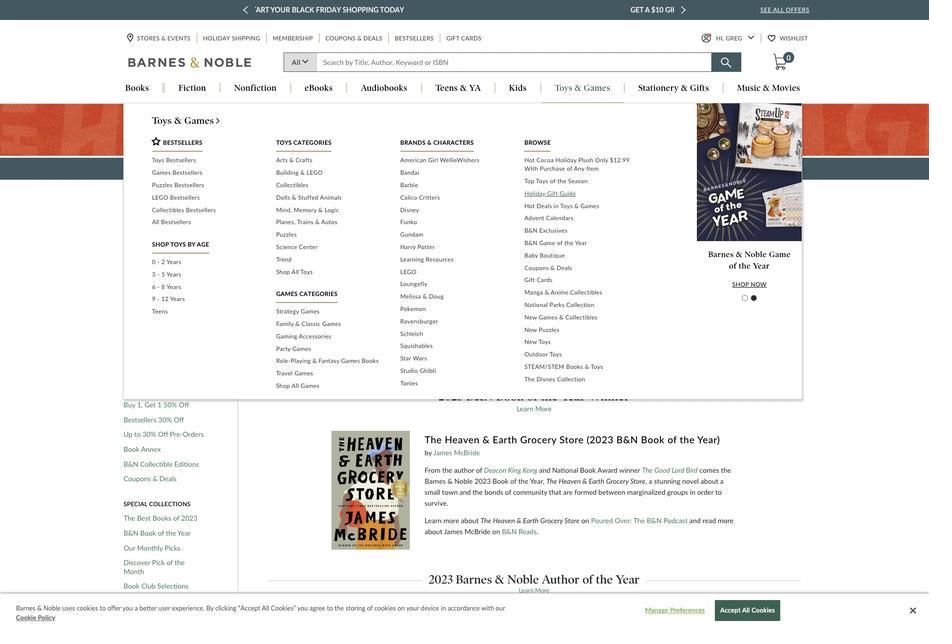 Task type: vqa. For each thing, say whether or not it's contained in the screenshot.
Store's Earth
yes



Task type: describe. For each thing, give the bounding box(es) containing it.
deals down sections
[[557, 264, 572, 272]]

loungefly link
[[401, 278, 510, 291]]

the down kong
[[519, 477, 529, 485]]

books inside "link"
[[153, 514, 172, 523]]

b&n down book annex link at the left of page
[[124, 460, 138, 468]]

years right 5 at the left
[[167, 271, 181, 278]]

all down membership "link"
[[292, 58, 301, 67]]

our monthly picks icon image
[[588, 276, 694, 346]]

books by subject
[[124, 361, 176, 370]]

0 - 2 years 3 - 5 years 6 - 8 years 9 - 12 years teens
[[152, 258, 185, 315]]

learn inside 2023 b&n book of the year winner learn more
[[517, 405, 534, 413]]

puzzles inside toys bestsellers games bestsellers puzzles bestsellers lego bestsellers collectibles bestsellers all bestsellers
[[152, 181, 173, 189]]

1 vertical spatial coupons & deals link
[[525, 262, 634, 274]]

0 horizontal spatial coming soon
[[124, 346, 165, 355]]

gift up manga
[[525, 276, 535, 284]]

all right see on the right top of page
[[774, 6, 784, 13]]

the up store,
[[642, 466, 653, 474]]

4 - from the top
[[157, 295, 160, 303]]

of inside the heaven & earth grocery store (2023 b&n book of the year) by james mcbride
[[668, 434, 677, 445]]

calico critters link
[[401, 192, 510, 204]]

the right over:
[[634, 516, 645, 525]]

toys inside arts & crafts building & lego collectibles dolls & stuffed animals mind, memory & logic planes, trains & autos puzzles science center trend shop all toys
[[301, 268, 313, 276]]

2023 inside 'comes the barnes & noble 2023 book of the year,'
[[475, 477, 491, 485]]

deals up recommendations,
[[537, 202, 552, 210]]

gift left 2
[[149, 258, 160, 266]]

of inside 2023 b&n book of the year winner learn more
[[527, 389, 538, 404]]

to right up on the left of the page
[[134, 430, 141, 439]]

collectibles bestsellers link
[[152, 204, 261, 216]]

the inside the book store discover the best books to read right now including trending titles, bookseller recommendations, new releases and more.
[[412, 194, 439, 214]]

age
[[197, 241, 209, 248]]

puzzles inside arts & crafts building & lego collectibles dolls & stuffed animals mind, memory & logic planes, trains & autos puzzles science center trend shop all toys
[[276, 231, 297, 238]]

lego inside arts & crafts building & lego collectibles dolls & stuffed animals mind, memory & logic planes, trains & autos puzzles science center trend shop all toys
[[307, 169, 323, 176]]

user
[[158, 604, 170, 612]]

a right novel at bottom right
[[721, 477, 724, 485]]

0 horizontal spatial gift cards link
[[446, 34, 483, 43]]

up
[[124, 430, 133, 439]]

all inside button
[[743, 606, 750, 614]]

the inside "link"
[[166, 529, 176, 537]]

years right 12
[[170, 295, 185, 303]]

& inside "american girl welliewishers bandai barbie calico critters disney funko gundam harry potter learning resources lego loungefly melissa & doug pokemon ravensburger schleich squishables star wars studio ghibli tonies"
[[423, 293, 427, 300]]

uses
[[62, 604, 75, 612]]

and inside 'a stunning novel about a small town and the bonds of community that are formed between marginalized groups in order to survive.'
[[460, 488, 471, 496]]

squishables link
[[401, 340, 510, 353]]

toys up bestsellers image
[[152, 115, 172, 127]]

b&n top 100 link
[[124, 272, 165, 281]]

bestsellers inside heading
[[163, 139, 203, 147]]

2 vertical spatial store
[[565, 516, 580, 525]]

2 vertical spatial earth
[[523, 516, 539, 525]]

more inside 2023 barnes & noble author of the year learn more
[[535, 587, 550, 594]]

1 cookies from the left
[[77, 604, 98, 612]]

earth for store
[[493, 434, 518, 445]]

shop inside the strategy games family & classic games gaming accessories party games role-playing & fantasy games books travel games shop all games
[[276, 382, 290, 390]]

the down bonds
[[481, 516, 492, 525]]

in inside hot cocoa holiday plush only $12.99 with purchase of any item top toys of the season holiday gift guide hot deals in toys & games advent calendars b&n exclusives b&n game of the year baby boutique coupons & deals gift cards manga & anime collectibles national parks collection new games & collectibles new puzzles new toys outdoor toys steam/stem books & toys the disney collection
[[554, 202, 559, 210]]

nonfiction button
[[220, 83, 291, 94]]

bestsellers 30% off link
[[124, 415, 184, 424]]

of down collections
[[173, 514, 180, 523]]

search image
[[721, 58, 732, 68]]

learn more link for of
[[517, 405, 552, 413]]

1 vertical spatial collection
[[557, 376, 586, 383]]

book up the heaven & earth grocery store,
[[580, 466, 596, 474]]

next slide / item image
[[681, 6, 686, 14]]

teens inside 0 - 2 years 3 - 5 years 6 - 8 years 9 - 12 years teens
[[152, 308, 168, 315]]

collectible
[[140, 460, 173, 468]]

trend
[[276, 256, 292, 263]]

policy
[[38, 614, 55, 622]]

bookseller favorites link
[[124, 597, 185, 606]]

cookie
[[16, 614, 36, 622]]

fantasy
[[319, 357, 340, 365]]

year inside hot cocoa holiday plush only $12.99 with purchase of any item top toys of the season holiday gift guide hot deals in toys & games advent calendars b&n exclusives b&n game of the year baby boutique coupons & deals gift cards manga & anime collectibles national parks collection new games & collectibles new puzzles new toys outdoor toys steam/stem books & toys the disney collection
[[575, 239, 587, 247]]

100 for b&n top 100
[[153, 272, 165, 281]]

and up year, on the right bottom
[[539, 466, 551, 474]]

9 - 12 years link
[[152, 293, 261, 306]]

the inside the book store discover the best books to read right now including trending titles, bookseller recommendations, new releases and more.
[[320, 215, 329, 223]]

b&n left podcast
[[647, 516, 662, 525]]

heaven for store,
[[559, 477, 581, 485]]

new down manga
[[525, 314, 537, 321]]

categories for arts & crafts
[[294, 139, 332, 147]]

2023 inside "link"
[[181, 514, 198, 523]]

toys up "arts"
[[276, 139, 292, 147]]

collectibles down national parks collection link on the right of page
[[566, 314, 598, 321]]

book inside 2023 b&n book of the year winner learn more
[[496, 389, 524, 404]]

of right author
[[476, 466, 483, 474]]

american girl welliewishers link
[[401, 155, 510, 167]]

national inside hot cocoa holiday plush only $12.99 with purchase of any item top toys of the season holiday gift guide hot deals in toys & games advent calendars b&n exclusives b&n game of the year baby boutique coupons & deals gift cards manga & anime collectibles national parks collection new games & collectibles new puzzles new toys outdoor toys steam/stem books & toys the disney collection
[[525, 301, 548, 309]]

2023 inside 2023 b&n book of the year winner learn more
[[439, 389, 464, 404]]

to left offer
[[100, 604, 106, 612]]

previous slide / item image
[[243, 6, 248, 14]]

coupons for coupons & deals link to the bottom
[[124, 475, 151, 483]]

2 cookies from the left
[[375, 604, 396, 612]]

stunning
[[654, 477, 681, 485]]

2023 barnes & noble author of the year learn more
[[429, 572, 640, 594]]

b&n reads .
[[502, 527, 539, 536]]

kids button
[[496, 83, 541, 94]]

our monthly picks link
[[124, 544, 181, 552]]

characters
[[434, 139, 474, 147]]

game inside hot cocoa holiday plush only $12.99 with purchase of any item top toys of the season holiday gift guide hot deals in toys & games advent calendars b&n exclusives b&n game of the year baby boutique coupons & deals gift cards manga & anime collectibles national parks collection new games & collectibles new puzzles new toys outdoor toys steam/stem books & toys the disney collection
[[540, 239, 556, 247]]

0 for 0 - 2 years 3 - 5 years 6 - 8 years 9 - 12 years teens
[[152, 258, 156, 266]]

1 hot from the top
[[525, 157, 535, 164]]

0 vertical spatial releases
[[140, 332, 166, 340]]

and inside and read more about james mcbride on
[[690, 516, 701, 525]]

0 vertical spatial collection
[[567, 301, 595, 309]]

teens & ya top 100 link
[[124, 287, 185, 296]]

6 - 8 years link
[[152, 281, 261, 293]]

books inside buy one, get one 50% off books for every reader
[[499, 357, 518, 365]]

the disney collection link
[[525, 374, 634, 386]]

collectibles inside toys bestsellers games bestsellers puzzles bestsellers lego bestsellers collectibles bestsellers all bestsellers
[[152, 206, 184, 214]]

book inside the heaven & earth grocery store (2023 b&n book of the year) by james mcbride
[[641, 434, 665, 445]]

winner
[[589, 389, 630, 404]]

2 vertical spatial coupons & deals link
[[124, 475, 177, 483]]

games inside toys bestsellers games bestsellers puzzles bestsellers lego bestsellers collectibles bestsellers all bestsellers
[[152, 169, 171, 176]]

2 you from the left
[[298, 604, 308, 612]]

shop all toys link
[[276, 266, 386, 278]]

0 horizontal spatial coming
[[124, 346, 147, 355]]

1 horizontal spatial coming
[[407, 348, 431, 357]]

picks
[[165, 544, 181, 552]]

arts & crafts building & lego collectibles dolls & stuffed animals mind, memory & logic planes, trains & autos puzzles science center trend shop all toys
[[276, 157, 342, 276]]

all inside the strategy games family & classic games gaming accessories party games role-playing & fantasy games books travel games shop all games
[[292, 382, 299, 390]]

to inside the book store discover the best books to read right now including trending titles, bookseller recommendations, new releases and more.
[[364, 215, 370, 223]]

0 vertical spatial 30%
[[158, 415, 172, 424]]

of inside the barnes & noble game of the year
[[730, 261, 737, 271]]

browse heading
[[525, 139, 551, 152]]

a up marginalized
[[649, 477, 653, 485]]

get for buy 1, get 1 50% off
[[145, 401, 156, 409]]

holiday shipping link
[[202, 34, 261, 43]]

melissa
[[401, 293, 421, 300]]

bestsellers down bestsellers heading on the left of page
[[166, 157, 196, 164]]

list containing toys bestsellers
[[152, 155, 261, 229]]

of right $100 at top
[[582, 5, 591, 14]]

cart image
[[774, 54, 787, 70]]

discover pick of the month
[[124, 559, 185, 576]]

coupons inside hot cocoa holiday plush only $12.99 with purchase of any item top toys of the season holiday gift guide hot deals in toys & games advent calendars b&n exclusives b&n game of the year baby boutique coupons & deals gift cards manga & anime collectibles national parks collection new games & collectibles new puzzles new toys outdoor toys steam/stem books & toys the disney collection
[[525, 264, 549, 272]]

more inside and read more about james mcbride on
[[718, 516, 734, 525]]

coming soon link
[[374, 276, 481, 372]]

list for games
[[276, 306, 386, 393]]

1 vertical spatial 30%
[[143, 430, 156, 439]]

bestsellers down lego bestsellers link at the left top
[[186, 206, 216, 214]]

new up 'playing'
[[300, 348, 314, 357]]

b&n left the reads on the bottom
[[502, 527, 517, 536]]

studio
[[401, 367, 418, 375]]

building & lego link
[[276, 167, 386, 179]]

best
[[137, 514, 151, 523]]

accept all cookies
[[721, 606, 775, 614]]

find the perfect gift for everyone on your list shop our holiday gift guide
[[320, 164, 609, 173]]

& inside barnes & noble uses cookies to offer you a better user experience. by clicking "accept all cookies" you agree to the storing of cookies on your device in accordance with our cookie policy
[[37, 604, 42, 612]]

buy one, get one 50% off books for every reader link
[[481, 276, 588, 372]]

books button
[[112, 83, 163, 94]]

2 vertical spatial grocery
[[541, 516, 563, 525]]

0 vertical spatial b&n exclusives link
[[525, 225, 634, 237]]

teens for teens & ya
[[436, 83, 458, 93]]

coupons for middle coupons & deals link
[[326, 35, 356, 42]]

agree
[[310, 604, 325, 612]]

book down up on the left of the page
[[124, 445, 140, 454]]

of inside 'a stunning novel about a small town and the bonds of community that are formed between marginalized groups in order to survive.'
[[505, 488, 512, 496]]

1 horizontal spatial get
[[447, 5, 460, 14]]

purchase
[[540, 165, 565, 172]]

mcbride inside and read more about james mcbride on
[[465, 527, 491, 536]]

the inside the barnes & noble game of the year
[[739, 261, 751, 271]]

the inside discover pick of the month
[[175, 559, 185, 567]]

of down purchase
[[550, 177, 556, 185]]

heaven for store
[[445, 434, 480, 445]]

b&n book of the year
[[124, 529, 191, 537]]

reader
[[549, 357, 570, 365]]

0 horizontal spatial holiday gift guide link
[[124, 258, 180, 266]]

book inside 'comes the barnes & noble 2023 book of the year,'
[[493, 477, 509, 485]]

toys categories heading
[[276, 139, 332, 152]]

earth for store,
[[589, 477, 605, 485]]

book down the month
[[124, 582, 140, 591]]

b&n top 100
[[124, 272, 165, 281]]

of inside discover pick of the month
[[167, 559, 173, 567]]

are
[[563, 488, 573, 496]]

on inside and read more about james mcbride on
[[493, 527, 500, 536]]

holiday down customer
[[124, 258, 147, 266]]

0 vertical spatial for
[[400, 164, 411, 173]]

0 horizontal spatial by
[[144, 361, 152, 370]]

down arrow image
[[748, 36, 755, 40]]

top toys of the season link
[[525, 175, 634, 188]]

toys down outdoor toys "link"
[[591, 363, 603, 371]]

arts & crafts link
[[276, 155, 386, 167]]

1 vertical spatial about
[[461, 516, 479, 525]]

toys & games for the 'toys & games' button at the right
[[555, 83, 611, 93]]

bestsellers down 1,
[[124, 415, 157, 424]]

sections
[[532, 247, 577, 261]]

off left 'pre-'
[[158, 430, 168, 439]]

shop all games link
[[276, 380, 386, 393]]

off up 'pre-'
[[174, 415, 184, 424]]

resources
[[426, 256, 454, 263]]

cookie policy link
[[16, 614, 55, 623]]

the right comes
[[721, 466, 731, 474]]

the book store main content
[[0, 104, 930, 628]]

toys left "age"
[[170, 241, 186, 248]]

mcbride inside the heaven & earth grocery store (2023 b&n book of the year) by james mcbride
[[454, 448, 480, 457]]

crafts
[[296, 157, 313, 164]]

the up baby boutique link on the top right of page
[[565, 239, 574, 247]]

0 vertical spatial every
[[541, 5, 562, 14]]

barbie
[[401, 181, 418, 189]]

gift down purchase
[[548, 190, 558, 197]]

deals left bestsellers link on the top left of page
[[364, 35, 383, 42]]

1 horizontal spatial soon
[[433, 348, 448, 357]]

collectibles up national parks collection link on the right of page
[[570, 289, 603, 296]]

king
[[508, 466, 521, 474]]

accept all cookies button
[[715, 600, 781, 621]]

shop inside the book store 'main content'
[[501, 164, 520, 173]]

3 - 5 years link
[[152, 269, 261, 281]]

the right from
[[442, 466, 453, 474]]

poured
[[591, 516, 613, 525]]

discover inside the book store discover the best books to read right now including trending titles, bookseller recommendations, new releases and more.
[[294, 215, 318, 223]]

holiday up any
[[556, 157, 577, 164]]

trending
[[442, 215, 465, 223]]

fiction button
[[165, 83, 220, 94]]

accordance
[[448, 604, 480, 612]]

memory
[[294, 206, 317, 214]]

anime
[[551, 289, 569, 296]]

the right find
[[339, 164, 351, 173]]

ya for teens & ya top 100
[[149, 287, 158, 296]]

winner
[[619, 466, 641, 474]]

the up that
[[547, 477, 557, 485]]

stationery & gifts
[[639, 83, 710, 93]]

comes the barnes & noble 2023 book of the year,
[[425, 466, 731, 485]]

0 vertical spatial holiday gift guide link
[[525, 188, 634, 200]]

holiday up advent
[[525, 190, 546, 197]]

gift up season
[[570, 164, 585, 173]]

survive.
[[425, 499, 449, 507]]

learn inside 2023 barnes & noble author of the year learn more
[[519, 587, 534, 594]]

barnes inside 2023 barnes & noble author of the year learn more
[[456, 572, 492, 587]]

toys down purchase
[[536, 177, 549, 185]]

wishlist
[[780, 35, 808, 42]]

building
[[276, 169, 299, 176]]

& inside the barnes & noble game of the year
[[736, 250, 743, 259]]

about for a
[[701, 477, 719, 485]]

gift left bandai
[[383, 164, 398, 173]]

for inside buy one, get one 50% off books for every reader
[[519, 357, 528, 365]]

bestsellers down toys bestsellers link
[[173, 169, 203, 176]]

of inside 2023 barnes & noble author of the year learn more
[[583, 572, 593, 587]]

toys up one
[[539, 338, 551, 346]]

noble inside barnes & noble uses cookies to offer you a better user experience. by clicking "accept all cookies" you agree to the storing of cookies on your device in accordance with our cookie policy
[[44, 604, 61, 612]]

disney link
[[401, 204, 510, 216]]

steam/stem books & toys link
[[525, 361, 634, 374]]

1 - from the top
[[157, 258, 160, 266]]

games categories
[[276, 290, 338, 298]]

books inside the strategy games family & classic games gaming accessories party games role-playing & fantasy games books travel games shop all games
[[362, 357, 379, 365]]

teens & ya top 100
[[124, 287, 185, 296]]

lego bestsellers link
[[152, 192, 261, 204]]

gift right $10
[[482, 5, 497, 14]]

8
[[162, 283, 165, 291]]

the inside 2023 b&n book of the year winner learn more
[[541, 389, 558, 404]]

1 vertical spatial gift cards link
[[525, 274, 634, 287]]

list containing hot cocoa holiday plush only $12.99 with purchase of any item
[[525, 155, 634, 386]]

gundam
[[401, 231, 424, 238]]

the inside the heaven & earth grocery store (2023 b&n book of the year) by james mcbride
[[425, 434, 442, 445]]

to right agree
[[327, 604, 333, 612]]

bestsellers down the games bestsellers link
[[174, 181, 204, 189]]

shop inside heading
[[152, 241, 169, 248]]

squishables
[[401, 342, 433, 350]]

kids for kids top 100
[[124, 302, 137, 310]]

get a $10 gift card with every $100 of gift cards purchased link
[[447, 4, 676, 16]]

grocery for store
[[520, 434, 557, 445]]

b&n inside "link"
[[124, 529, 138, 537]]

years right 8
[[167, 283, 181, 291]]

cards inside hot cocoa holiday plush only $12.99 with purchase of any item top toys of the season holiday gift guide hot deals in toys & games advent calendars b&n exclusives b&n game of the year baby boutique coupons & deals gift cards manga & anime collectibles national parks collection new games & collectibles new puzzles new toys outdoor toys steam/stem books & toys the disney collection
[[537, 276, 553, 284]]

audiobooks
[[361, 83, 408, 93]]

bestsellers down puzzles bestsellers link
[[170, 194, 200, 201]]

holiday left any
[[539, 164, 568, 173]]

a left $10
[[462, 5, 467, 14]]

get for buy one, get one 50% off books for every reader
[[523, 348, 534, 357]]

b&n up "special sections"
[[525, 239, 538, 247]]

toys inside toys bestsellers games bestsellers puzzles bestsellers lego bestsellers collectibles bestsellers all bestsellers
[[152, 157, 164, 164]]

offer
[[107, 604, 121, 612]]

b&n inside the heaven & earth grocery store (2023 b&n book of the year) by james mcbride
[[617, 434, 639, 445]]

hot cocoa holiday plush only $12.99 with purchase of any item top toys of the season holiday gift guide hot deals in toys & games advent calendars b&n exclusives b&n game of the year baby boutique coupons & deals gift cards manga & anime collectibles national parks collection new games & collectibles new puzzles new toys outdoor toys steam/stem books & toys the disney collection
[[525, 157, 630, 383]]

buy for buy one, get one 50% off books for every reader
[[493, 348, 504, 357]]

new releases icon image
[[268, 276, 374, 346]]

pre-
[[170, 430, 183, 439]]

stores & events
[[137, 35, 191, 42]]

b&n down advent
[[525, 227, 538, 234]]

pick
[[152, 559, 165, 567]]

1 vertical spatial learn
[[425, 516, 442, 525]]

bestsellers image
[[151, 136, 161, 146]]

gift right $100 at top
[[593, 5, 608, 14]]

lego inside toys bestsellers games bestsellers puzzles bestsellers lego bestsellers collectibles bestsellers all bestsellers
[[152, 194, 168, 201]]

the lost city of z: a tale of deadly obsession in the amazon image
[[712, 615, 782, 628]]



Task type: locate. For each thing, give the bounding box(es) containing it.
0 button
[[773, 52, 795, 71]]

1 vertical spatial with
[[525, 165, 538, 172]]

0 horizontal spatial lego
[[152, 194, 168, 201]]

the inside the heaven & earth grocery store (2023 b&n book of the year) by james mcbride
[[680, 434, 695, 445]]

coupons inside the book store 'main content'
[[124, 475, 151, 483]]

the up shop now link
[[739, 261, 751, 271]]

more down the "author"
[[535, 587, 550, 594]]

earth up the reads on the bottom
[[523, 516, 539, 525]]

0 horizontal spatial about
[[425, 527, 443, 536]]

toys & games for toys & games link
[[152, 115, 214, 127]]

new down ny
[[124, 332, 138, 340]]

lego inside "american girl welliewishers bandai barbie calico critters disney funko gundam harry potter learning resources lego loungefly melissa & doug pokemon ravensburger schleich squishables star wars studio ghibli tonies"
[[401, 268, 417, 276]]

list for shop
[[152, 256, 261, 318]]

& inside button
[[460, 83, 467, 93]]

b&n right "(2023"
[[617, 434, 639, 445]]

0 vertical spatial heaven
[[445, 434, 480, 445]]

deals down b&n collectible editions link
[[159, 475, 177, 483]]

0 vertical spatial 50%
[[551, 348, 564, 357]]

favorites for customer favorites
[[159, 244, 192, 251]]

1 vertical spatial toys & games
[[152, 115, 214, 127]]

by inside barnes & noble uses cookies to offer you a better user experience. by clicking "accept all cookies" you agree to the storing of cookies on your device in accordance with our cookie policy
[[206, 604, 214, 612]]

collection down steam/stem books & toys link
[[557, 376, 586, 383]]

favorites down selections
[[157, 597, 185, 605]]

1 vertical spatial disney
[[537, 376, 556, 383]]

list for brands
[[401, 155, 510, 390]]

new up one
[[525, 326, 537, 333]]

b&n inside 2023 b&n book of the year winner learn more
[[467, 389, 493, 404]]

cards
[[610, 5, 633, 14], [461, 35, 482, 42], [537, 276, 553, 284]]

& inside 2023 barnes & noble author of the year learn more
[[495, 572, 505, 587]]

logo image
[[128, 57, 252, 71]]

ghibli
[[420, 367, 436, 375]]

2 vertical spatial heaven
[[493, 516, 515, 525]]

the left best
[[124, 514, 135, 523]]

2023 inside 2023 barnes & noble author of the year learn more
[[429, 572, 453, 587]]

1 horizontal spatial guide
[[560, 190, 576, 197]]

grocery for store,
[[606, 477, 629, 485]]

1 vertical spatial new releases
[[300, 348, 342, 357]]

toys down bestsellers image
[[152, 157, 164, 164]]

1 vertical spatial coupons & deals
[[124, 475, 177, 483]]

classic
[[302, 320, 321, 328]]

50% for 1
[[163, 401, 177, 409]]

shop
[[501, 164, 520, 173], [152, 241, 169, 248], [276, 268, 290, 276], [733, 281, 749, 288], [276, 382, 290, 390]]

& inside the heaven & earth grocery store (2023 b&n book of the year) by james mcbride
[[483, 434, 490, 445]]

titles,
[[467, 215, 483, 223]]

12
[[162, 295, 169, 303]]

barnes up accordance
[[456, 572, 492, 587]]

for up barbie
[[400, 164, 411, 173]]

book up the monthly
[[140, 529, 156, 537]]

0 vertical spatial disney
[[401, 206, 420, 214]]

1 horizontal spatial earth
[[523, 516, 539, 525]]

categories for strategy games
[[300, 290, 338, 298]]

shop toys by age
[[152, 241, 209, 248]]

0 horizontal spatial by
[[188, 241, 196, 248]]

buy 1, get 1 50% off link
[[124, 401, 189, 409]]

earth inside the heaven & earth grocery store (2023 b&n book of the year) by james mcbride
[[493, 434, 518, 445]]

disney down the steam/stem on the right bottom of page
[[537, 376, 556, 383]]

special for special values
[[124, 387, 148, 395]]

manga & anime collectibles link
[[525, 287, 634, 299]]

bestsellers
[[395, 35, 434, 42], [163, 139, 203, 147], [166, 157, 196, 164], [173, 169, 203, 176], [174, 181, 204, 189], [170, 194, 200, 201], [186, 206, 216, 214], [161, 218, 191, 226], [160, 317, 193, 325], [124, 415, 157, 424]]

of down the best books of 2023 "link"
[[158, 529, 164, 537]]

learn more link
[[517, 405, 552, 413], [519, 587, 550, 594]]

2 horizontal spatial heaven
[[559, 477, 581, 485]]

toys bestsellers link
[[152, 155, 261, 167]]

0 horizontal spatial coupons & deals link
[[124, 475, 177, 483]]

1 vertical spatial coupons
[[525, 264, 549, 272]]

discover pick of the month link
[[124, 559, 206, 576]]

holiday gift guide link
[[525, 188, 634, 200], [124, 258, 180, 266]]

groups
[[668, 488, 688, 496]]

2 horizontal spatial lego
[[401, 268, 417, 276]]

& inside 'comes the barnes & noble 2023 book of the year,'
[[448, 477, 453, 485]]

0 vertical spatial game
[[540, 239, 556, 247]]

comes
[[700, 466, 720, 474]]

including
[[414, 215, 440, 223]]

list containing 0 - 2 years
[[152, 256, 261, 318]]

advent
[[525, 214, 545, 222]]

0 vertical spatial lego
[[307, 169, 323, 176]]

up to 30% off pre-orders
[[124, 430, 204, 439]]

kids up ny
[[124, 302, 137, 310]]

0 vertical spatial favorites
[[159, 244, 192, 251]]

book inside "link"
[[140, 529, 156, 537]]

of left any
[[567, 165, 573, 172]]

teens & ya
[[436, 83, 481, 93]]

brands & characters heading
[[401, 139, 474, 152]]

the wager: a tale of shipwreck, mutiny and murder (2023 b&n author of the year) image
[[619, 615, 690, 628]]

1 vertical spatial cards
[[461, 35, 482, 42]]

new games & collectibles link
[[525, 312, 634, 324]]

and left more.
[[608, 215, 618, 223]]

every left $100 at top
[[541, 5, 562, 14]]

about inside 'a stunning novel about a small town and the bonds of community that are formed between marginalized groups in order to survive.'
[[701, 477, 719, 485]]

b&n left 3 on the left
[[124, 272, 138, 281]]

coupons right membership
[[326, 35, 356, 42]]

james inside and read more about james mcbride on
[[444, 527, 463, 536]]

all up customer favorites
[[152, 218, 159, 226]]

list containing american girl welliewishers
[[401, 155, 510, 390]]

0 horizontal spatial cookies
[[77, 604, 98, 612]]

ravensburger link
[[401, 316, 510, 328]]

2023 down the 'studio ghibli' link
[[439, 389, 464, 404]]

collections
[[149, 501, 191, 508]]

0 horizontal spatial 0
[[152, 258, 156, 266]]

the left year)
[[680, 434, 695, 445]]

b&n game of the year link
[[525, 237, 634, 250]]

the inside "link"
[[124, 514, 135, 523]]

favorites for bookseller favorites
[[157, 597, 185, 605]]

the inside barnes & noble uses cookies to offer you a better user experience. by clicking "accept all cookies" you agree to the storing of cookies on your device in accordance with our cookie policy
[[335, 604, 344, 612]]

2 horizontal spatial about
[[701, 477, 719, 485]]

of down 'king'
[[511, 477, 517, 485]]

cards left 'purchased'
[[610, 5, 633, 14]]

deals inside the book store 'main content'
[[159, 475, 177, 483]]

b&n reads link
[[502, 527, 537, 536]]

categories inside heading
[[300, 290, 338, 298]]

special for special sections
[[492, 247, 529, 261]]

plush
[[579, 157, 594, 164]]

0 vertical spatial our
[[523, 164, 537, 173]]

heaven up b&n reads link
[[493, 516, 515, 525]]

discover up the month
[[124, 559, 150, 567]]

0 horizontal spatial puzzles
[[152, 181, 173, 189]]

james down survive.
[[444, 527, 463, 536]]

national parks collection link
[[525, 299, 634, 312]]

1 vertical spatial releases
[[316, 348, 342, 357]]

discover inside discover pick of the month
[[124, 559, 150, 567]]

b&n exclusives link down the 'bookseller favorites' link
[[124, 612, 171, 621]]

teens inside the book store 'main content'
[[124, 287, 141, 296]]

year inside the barnes & noble game of the year
[[753, 261, 770, 271]]

0 horizontal spatial soon
[[149, 346, 165, 355]]

noble up now
[[745, 250, 767, 259]]

0 horizontal spatial ya
[[149, 287, 158, 296]]

games inside heading
[[276, 290, 298, 298]]

0 horizontal spatial releases
[[140, 332, 166, 340]]

everyone
[[413, 164, 448, 173]]

2023 up device
[[429, 572, 453, 587]]

bookseller
[[124, 597, 156, 605]]

exclusives inside the book store 'main content'
[[140, 612, 171, 620]]

shop toys by age heading
[[152, 241, 209, 254]]

1 vertical spatial 100
[[172, 287, 185, 296]]

1 vertical spatial mcbride
[[465, 527, 491, 536]]

read inside and read more about james mcbride on
[[703, 516, 716, 525]]

year up baby boutique link on the top right of page
[[575, 239, 587, 247]]

toys categories
[[276, 139, 332, 147]]

coupons down baby
[[525, 264, 549, 272]]

bestsellers up the shop toys by age
[[161, 218, 191, 226]]

calico
[[401, 194, 418, 201]]

star
[[401, 355, 411, 362]]

our
[[523, 164, 537, 173], [124, 544, 135, 552]]

every left reader
[[530, 357, 547, 365]]

purchased
[[634, 5, 676, 14]]

science
[[276, 243, 297, 251]]

soon right the wars
[[433, 348, 448, 357]]

2 vertical spatial coupons
[[124, 475, 151, 483]]

off right the 1 at the bottom left of page
[[179, 401, 189, 409]]

barnes inside 'comes the barnes & noble 2023 book of the year,'
[[425, 477, 446, 485]]

2 horizontal spatial earth
[[589, 477, 605, 485]]

0 vertical spatial discover
[[294, 215, 318, 223]]

ya for teens & ya
[[469, 83, 481, 93]]

1 horizontal spatial coupons & deals
[[326, 35, 383, 42]]

lego down crafts
[[307, 169, 323, 176]]

games categories heading
[[276, 290, 338, 303]]

disney inside "american girl welliewishers bandai barbie calico critters disney funko gundam harry potter learning resources lego loungefly melissa & doug pokemon ravensburger schleich squishables star wars studio ghibli tonies"
[[401, 206, 420, 214]]

kids inside button
[[509, 83, 527, 93]]

year inside "link"
[[178, 529, 191, 537]]

coupons & deals inside the book store 'main content'
[[124, 475, 177, 483]]

shop up 2
[[152, 241, 169, 248]]

collectibles up the shop toys by age
[[152, 206, 184, 214]]

- left 5 at the left
[[157, 271, 160, 278]]

1 horizontal spatial read
[[703, 516, 716, 525]]

of up the good lord bird link
[[668, 434, 677, 445]]

0 vertical spatial exclusives
[[540, 227, 568, 234]]

new releases up fantasy
[[300, 348, 342, 357]]

parks
[[550, 301, 565, 309]]

of inside 'comes the barnes & noble 2023 book of the year,'
[[511, 477, 517, 485]]

gifts
[[690, 83, 710, 93]]

by
[[188, 241, 196, 248], [206, 604, 214, 612]]

heaven up james mcbride link
[[445, 434, 480, 445]]

30% up 'annex'
[[143, 430, 156, 439]]

every inside buy one, get one 50% off books for every reader
[[530, 357, 547, 365]]

store down 'a stunning novel about a small town and the bonds of community that are formed between marginalized groups in order to survive.'
[[565, 516, 580, 525]]

fiction
[[179, 83, 206, 93]]

exclusives down the 'bookseller favorites' link
[[140, 612, 171, 620]]

storing
[[346, 604, 366, 612]]

kids inside the book store 'main content'
[[124, 302, 137, 310]]

1 vertical spatial 0
[[152, 258, 156, 266]]

coming soon icon image
[[374, 276, 481, 346]]

coming soon inside coming soon link
[[407, 348, 448, 357]]

user image
[[702, 34, 712, 43]]

card
[[499, 5, 518, 14]]

0 horizontal spatial toys & games
[[152, 115, 214, 127]]

list
[[152, 155, 261, 229], [276, 155, 386, 278], [401, 155, 510, 390], [525, 155, 634, 386], [152, 256, 261, 318], [276, 306, 386, 393]]

guide inside hot cocoa holiday plush only $12.99 with purchase of any item top toys of the season holiday gift guide hot deals in toys & games advent calendars b&n exclusives b&n game of the year baby boutique coupons & deals gift cards manga & anime collectibles national parks collection new games & collectibles new puzzles new toys outdoor toys steam/stem books & toys the disney collection
[[560, 190, 576, 197]]

0 vertical spatial mcbride
[[454, 448, 480, 457]]

up to 30% off pre-orders link
[[124, 430, 204, 439]]

0 vertical spatial categories
[[294, 139, 332, 147]]

new up outdoor
[[525, 338, 537, 346]]

0 horizontal spatial new releases
[[124, 332, 166, 340]]

100 for kids top 100
[[151, 302, 164, 310]]

2 vertical spatial guide
[[162, 258, 180, 266]]

teens up ny times® bestsellers
[[152, 308, 168, 315]]

shop down trend
[[276, 268, 290, 276]]

0 vertical spatial hot
[[525, 157, 535, 164]]

toys inside button
[[555, 83, 573, 93]]

signed books icon image
[[694, 276, 801, 346]]

top inside hot cocoa holiday plush only $12.99 with purchase of any item top toys of the season holiday gift guide hot deals in toys & games advent calendars b&n exclusives b&n game of the year baby boutique coupons & deals gift cards manga & anime collectibles national parks collection new games & collectibles new puzzles new toys outdoor toys steam/stem books & toys the disney collection
[[525, 177, 535, 185]]

holiday inside holiday shipping link
[[203, 35, 230, 42]]

exclusives inside hot cocoa holiday plush only $12.99 with purchase of any item top toys of the season holiday gift guide hot deals in toys & games advent calendars b&n exclusives b&n game of the year baby boutique coupons & deals gift cards manga & anime collectibles national parks collection new games & collectibles new puzzles new toys outdoor toys steam/stem books & toys the disney collection
[[540, 227, 568, 234]]

of up sections
[[557, 239, 563, 247]]

to right books
[[364, 215, 370, 223]]

1 vertical spatial exclusives
[[140, 612, 171, 620]]

to inside 'a stunning novel about a small town and the bonds of community that are formed between marginalized groups in order to survive.'
[[716, 488, 722, 496]]

special for special collections
[[124, 501, 148, 508]]

2 horizontal spatial get
[[523, 348, 534, 357]]

off inside buy one, get one 50% off books for every reader
[[566, 348, 576, 357]]

learn more link for noble
[[519, 587, 550, 594]]

ya inside teens & ya button
[[469, 83, 481, 93]]

about inside and read more about james mcbride on
[[425, 527, 443, 536]]

None field
[[317, 53, 712, 72]]

a inside barnes & noble uses cookies to offer you a better user experience. by clicking "accept all cookies" you agree to the storing of cookies on your device in accordance with our cookie policy
[[135, 604, 138, 612]]

with inside hot cocoa holiday plush only $12.99 with purchase of any item top toys of the season holiday gift guide hot deals in toys & games advent calendars b&n exclusives b&n game of the year baby boutique coupons & deals gift cards manga & anime collectibles national parks collection new games & collectibles new puzzles new toys outdoor toys steam/stem books & toys the disney collection
[[525, 165, 538, 172]]

toys & games link
[[152, 115, 313, 127]]

1 more from the left
[[444, 516, 459, 525]]

coupons & deals for coupons & deals link to the bottom
[[124, 475, 177, 483]]

0 inside 0 - 2 years 3 - 5 years 6 - 8 years 9 - 12 years teens
[[152, 258, 156, 266]]

the heaven & earth grocery store (2023 b&n book of the year) by james mcbride
[[425, 434, 721, 457]]

- left 8
[[157, 283, 160, 291]]

2 more from the left
[[718, 516, 734, 525]]

toys right one
[[550, 351, 562, 358]]

1 horizontal spatial discover
[[294, 215, 318, 223]]

in inside barnes & noble uses cookies to offer you a better user experience. by clicking "accept all cookies" you agree to the storing of cookies on your device in accordance with our cookie policy
[[441, 604, 446, 612]]

our left purchase
[[523, 164, 537, 173]]

by inside shop toys by age heading
[[188, 241, 196, 248]]

& inside heading
[[428, 139, 432, 147]]

by left subject
[[144, 361, 152, 370]]

0 vertical spatial national
[[525, 301, 548, 309]]

teens for teens & ya top 100
[[124, 287, 141, 296]]

the inside 'a stunning novel about a small town and the bonds of community that are formed between marginalized groups in order to survive.'
[[473, 488, 483, 496]]

1 horizontal spatial 30%
[[158, 415, 172, 424]]

0 horizontal spatial kids
[[124, 302, 137, 310]]

kids for kids
[[509, 83, 527, 93]]

1 vertical spatial store
[[560, 434, 584, 445]]

books inside button
[[125, 83, 149, 93]]

favorites up 2
[[159, 244, 192, 251]]

list containing strategy games
[[276, 306, 386, 393]]

dolls
[[276, 194, 290, 201]]

podcast
[[664, 516, 688, 525]]

and right town
[[460, 488, 471, 496]]

buy inside buy one, get one 50% off books for every reader
[[493, 348, 504, 357]]

coupons & deals for middle coupons & deals link
[[326, 35, 383, 42]]

get left the 1 at the bottom left of page
[[145, 401, 156, 409]]

1 vertical spatial hot
[[525, 202, 535, 210]]

list containing arts & crafts
[[276, 155, 386, 278]]

0 horizontal spatial cards
[[461, 35, 482, 42]]

0 horizontal spatial exclusives
[[140, 612, 171, 620]]

1 vertical spatial kids
[[124, 302, 137, 310]]

2023 b&n book of the year winner learn more
[[439, 389, 630, 413]]

1 vertical spatial special
[[124, 387, 148, 395]]

9
[[152, 295, 156, 303]]

club
[[141, 582, 156, 591]]

coupons
[[326, 35, 356, 42], [525, 264, 549, 272], [124, 475, 151, 483]]

1 horizontal spatial coupons & deals link
[[325, 34, 384, 43]]

buy for buy 1, get 1 50% off
[[124, 401, 135, 409]]

the inside hot cocoa holiday plush only $12.99 with purchase of any item top toys of the season holiday gift guide hot deals in toys & games advent calendars b&n exclusives b&n game of the year baby boutique coupons & deals gift cards manga & anime collectibles national parks collection new games & collectibles new puzzles new toys outdoor toys steam/stem books & toys the disney collection
[[525, 376, 535, 383]]

all down travel
[[292, 382, 299, 390]]

1 vertical spatial james
[[444, 527, 463, 536]]

0 horizontal spatial 50%
[[163, 401, 177, 409]]

1 horizontal spatial by
[[206, 604, 214, 612]]

mcbride up author
[[454, 448, 480, 457]]

gift cards link down $10
[[446, 34, 483, 43]]

1 horizontal spatial 0
[[787, 53, 791, 62]]

about for james
[[425, 527, 443, 536]]

advent calendars link
[[525, 212, 634, 225]]

cookies
[[752, 606, 775, 614]]

Search by Title, Author, Keyword or ISBN text field
[[317, 53, 712, 72]]

years right 2
[[167, 258, 181, 266]]

books inside hot cocoa holiday plush only $12.99 with purchase of any item top toys of the season holiday gift guide hot deals in toys & games advent calendars b&n exclusives b&n game of the year baby boutique coupons & deals gift cards manga & anime collectibles national parks collection new games & collectibles new puzzles new toys outdoor toys steam/stem books & toys the disney collection
[[566, 363, 583, 371]]

2 horizontal spatial teens
[[436, 83, 458, 93]]

30%
[[158, 415, 172, 424], [143, 430, 156, 439]]

barnes inside barnes & noble uses cookies to offer you a better user experience. by clicking "accept all cookies" you agree to the storing of cookies on your device in accordance with our cookie policy
[[16, 604, 36, 612]]

the down logic
[[320, 215, 329, 223]]

1 vertical spatial for
[[519, 357, 528, 365]]

the
[[339, 164, 351, 173], [558, 177, 567, 185], [320, 215, 329, 223], [565, 239, 574, 247], [739, 261, 751, 271], [541, 389, 558, 404], [680, 434, 695, 445], [442, 466, 453, 474], [721, 466, 731, 474], [519, 477, 529, 485], [473, 488, 483, 496], [166, 529, 176, 537], [175, 559, 185, 567], [596, 572, 613, 587], [335, 604, 344, 612]]

earth up deacon king kong link
[[493, 434, 518, 445]]

on
[[451, 164, 460, 173], [582, 516, 590, 525], [493, 527, 500, 536], [398, 604, 405, 612]]

stationery
[[639, 83, 679, 93]]

1 horizontal spatial more
[[718, 516, 734, 525]]

1 horizontal spatial our
[[523, 164, 537, 173]]

shop left now
[[733, 281, 749, 288]]

bestsellers heading
[[151, 136, 203, 152]]

0 horizontal spatial coupons & deals
[[124, 475, 177, 483]]

100 up ny times® bestsellers
[[151, 302, 164, 310]]

privacy alert dialog
[[0, 594, 930, 628]]

ny times® bestsellers
[[124, 317, 193, 325]]

0 horizontal spatial you
[[122, 604, 133, 612]]

you right offer
[[122, 604, 133, 612]]

0 vertical spatial teens
[[436, 83, 458, 93]]

of right pick
[[167, 559, 173, 567]]

grocery up kong
[[520, 434, 557, 445]]

the inside 2023 barnes & noble author of the year learn more
[[596, 572, 613, 587]]

of right the "author"
[[583, 572, 593, 587]]

barnes & noble book of the year! the heaven & earth grocery store. shop now image
[[0, 104, 930, 156]]

shipping
[[232, 35, 260, 42]]

book club selections
[[124, 582, 189, 591]]

0 down wishlist link
[[787, 53, 791, 62]]

puzzles inside hot cocoa holiday plush only $12.99 with purchase of any item top toys of the season holiday gift guide hot deals in toys & games advent calendars b&n exclusives b&n game of the year baby boutique coupons & deals gift cards manga & anime collectibles national parks collection new games & collectibles new puzzles new toys outdoor toys steam/stem books & toys the disney collection
[[539, 326, 560, 333]]

b&n down bookseller
[[124, 612, 138, 620]]

50% right one
[[551, 348, 564, 357]]

wishlist link
[[768, 34, 809, 43]]

2 - from the top
[[157, 271, 160, 278]]

0 vertical spatial 100
[[153, 272, 165, 281]]

our inside our monthly picks link
[[124, 544, 135, 552]]

grocery inside the heaven & earth grocery store (2023 b&n book of the year) by james mcbride
[[520, 434, 557, 445]]

only
[[595, 157, 609, 164]]

learning resources link
[[401, 254, 510, 266]]

mind,
[[276, 206, 292, 214]]

store inside the heaven & earth grocery store (2023 b&n book of the year) by james mcbride
[[560, 434, 584, 445]]

book inside the book store discover the best books to read right now including trending titles, bookseller recommendations, new releases and more.
[[443, 194, 478, 214]]

gift right bestsellers link on the top left of page
[[447, 35, 460, 42]]

bestsellers down 12
[[160, 317, 193, 325]]

more
[[444, 516, 459, 525], [718, 516, 734, 525]]

1 horizontal spatial 50%
[[551, 348, 564, 357]]

list for toys
[[276, 155, 386, 278]]

read inside the book store discover the best books to read right now including trending titles, bookseller recommendations, new releases and more.
[[371, 215, 384, 223]]

1 vertical spatial teens
[[124, 287, 141, 296]]

book down one,
[[496, 389, 524, 404]]

the down purchase
[[558, 177, 567, 185]]

the book store discover the best books to read right now including trending titles, bookseller recommendations, new releases and more.
[[294, 194, 636, 223]]

in inside 'a stunning novel about a small town and the bonds of community that are formed between marginalized groups in order to survive.'
[[690, 488, 696, 496]]

year)
[[698, 434, 721, 445]]

2 hot from the top
[[525, 202, 535, 210]]

strategy games family & classic games gaming accessories party games role-playing & fantasy games books travel games shop all games
[[276, 308, 379, 390]]

1 vertical spatial learn more link
[[519, 587, 550, 594]]

get
[[447, 5, 460, 14], [523, 348, 534, 357], [145, 401, 156, 409]]

top
[[525, 177, 535, 185], [140, 272, 151, 281], [159, 287, 171, 296], [138, 302, 150, 310]]

2 horizontal spatial coupons
[[525, 264, 549, 272]]

bestsellers left gift cards on the top of page
[[395, 35, 434, 42]]

preferences
[[671, 606, 705, 614]]

hi, greg button
[[702, 34, 755, 43]]

toys up games categories
[[301, 268, 313, 276]]

noble inside the barnes & noble game of the year
[[745, 250, 767, 259]]

- left 2
[[157, 258, 160, 266]]

2 vertical spatial special
[[124, 501, 148, 508]]

barnes inside the barnes & noble game of the year
[[709, 250, 734, 259]]

books
[[125, 83, 149, 93], [499, 357, 518, 365], [362, 357, 379, 365], [124, 361, 143, 370], [566, 363, 583, 371], [153, 514, 172, 523]]

1 horizontal spatial you
[[298, 604, 308, 612]]

0 horizontal spatial in
[[441, 604, 446, 612]]

1 horizontal spatial by
[[425, 448, 432, 457]]

releases down ny times® bestsellers
[[140, 332, 166, 340]]

funko
[[401, 218, 417, 226]]

and inside the book store discover the best books to read right now including trending titles, bookseller recommendations, new releases and more.
[[608, 215, 618, 223]]

gift cards link
[[446, 34, 483, 43], [525, 274, 634, 287]]

0 vertical spatial about
[[701, 477, 719, 485]]

the heaven & earth grocery store (2023 b&n book of the year) image
[[332, 431, 410, 550]]

b&n down best
[[124, 529, 138, 537]]

1 you from the left
[[122, 604, 133, 612]]

0 vertical spatial buy
[[493, 348, 504, 357]]

0 for 0
[[787, 53, 791, 62]]

annex
[[141, 445, 161, 454]]

2 horizontal spatial cards
[[610, 5, 633, 14]]

1 vertical spatial b&n exclusives link
[[124, 612, 171, 621]]

item
[[587, 165, 599, 172]]

noble up policy
[[44, 604, 61, 612]]

1 horizontal spatial ya
[[469, 83, 481, 93]]

2 vertical spatial get
[[145, 401, 156, 409]]

toys up calendars
[[561, 202, 573, 210]]

tonies
[[401, 380, 418, 387]]

3 - from the top
[[157, 283, 160, 291]]

disney inside hot cocoa holiday plush only $12.99 with purchase of any item top toys of the season holiday gift guide hot deals in toys & games advent calendars b&n exclusives b&n game of the year baby boutique coupons & deals gift cards manga & anime collectibles national parks collection new games & collectibles new puzzles new toys outdoor toys steam/stem books & toys the disney collection
[[537, 376, 556, 383]]

2 horizontal spatial guide
[[587, 164, 609, 173]]

1 vertical spatial heaven
[[559, 477, 581, 485]]

books icon image
[[481, 276, 588, 346]]

get left one
[[523, 348, 534, 357]]

0 horizontal spatial national
[[525, 301, 548, 309]]

best
[[331, 215, 343, 223]]

about
[[701, 477, 719, 485], [461, 516, 479, 525], [425, 527, 443, 536]]

all inside barnes & noble uses cookies to offer you a better user experience. by clicking "accept all cookies" you agree to the storing of cookies on your device in accordance with our cookie policy
[[262, 604, 269, 612]]

50% for one
[[551, 348, 564, 357]]

shop inside arts & crafts building & lego collectibles dolls & stuffed animals mind, memory & logic planes, trains & autos puzzles science center trend shop all toys
[[276, 268, 290, 276]]

melissa & doug link
[[401, 291, 510, 303]]

50% right the 1 at the bottom left of page
[[163, 401, 177, 409]]

0 vertical spatial james
[[434, 448, 453, 457]]

collectibles
[[276, 181, 309, 189], [152, 206, 184, 214], [570, 289, 603, 296], [566, 314, 598, 321]]

0 vertical spatial with
[[520, 5, 539, 14]]

0 vertical spatial read
[[371, 215, 384, 223]]

year inside 2023 b&n book of the year winner learn more
[[561, 389, 586, 404]]

all up the lost city of z: a tale of deadly obsession in the amazon image
[[743, 606, 750, 614]]

0 horizontal spatial get
[[145, 401, 156, 409]]

cookies"
[[271, 604, 296, 612]]

trains
[[297, 218, 314, 226]]

all
[[774, 6, 784, 13], [292, 58, 301, 67], [152, 218, 159, 226], [292, 268, 299, 276], [292, 382, 299, 390], [262, 604, 269, 612], [743, 606, 750, 614]]



